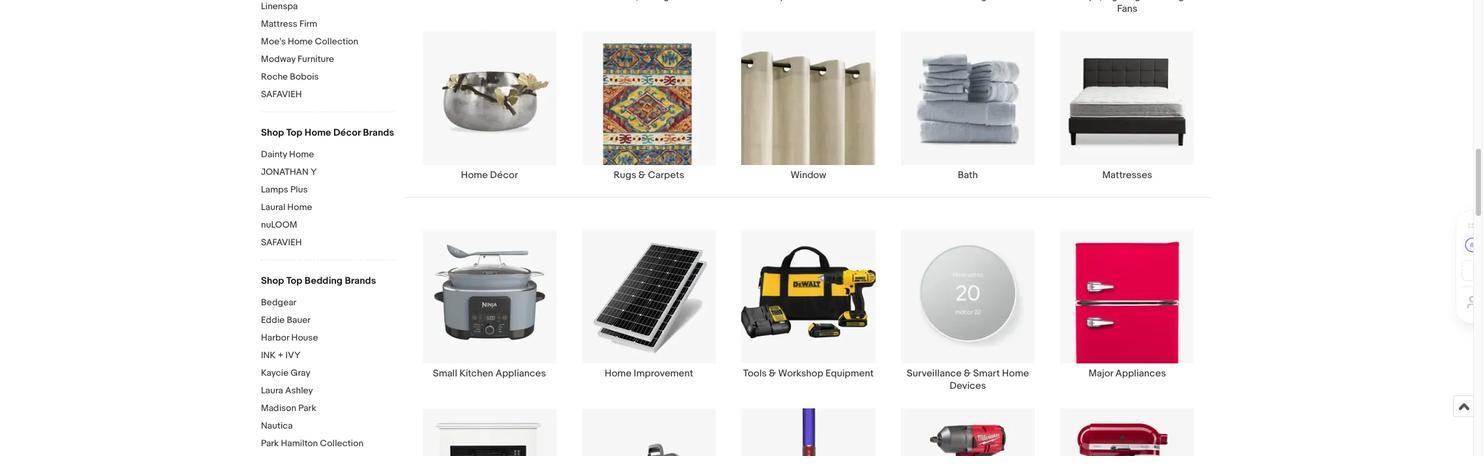Task type: describe. For each thing, give the bounding box(es) containing it.
shop for shop top home décor brands
[[261, 127, 284, 139]]

jonathan
[[261, 166, 309, 177]]

madison park link
[[261, 403, 395, 415]]

kaycie gray link
[[261, 367, 395, 380]]

rugs & carpets link
[[569, 31, 729, 181]]

safavieh link for bobois
[[261, 89, 395, 101]]

+
[[278, 350, 284, 361]]

eddie
[[261, 315, 285, 326]]

bath link
[[888, 31, 1048, 181]]

laural
[[261, 202, 285, 213]]

0 vertical spatial park
[[298, 403, 316, 414]]

major appliances link
[[1048, 229, 1207, 392]]

y
[[311, 166, 317, 177]]

lamps, lighting & ceiling fans link
[[1048, 0, 1207, 15]]

park hamilton collection link
[[261, 438, 395, 450]]

1 vertical spatial park
[[261, 438, 279, 449]]

top for bedding
[[286, 275, 302, 287]]

kitchen
[[460, 368, 493, 380]]

rugs
[[614, 169, 636, 181]]

home décor link
[[410, 31, 569, 181]]

mattresses link
[[1048, 31, 1207, 181]]

major appliances
[[1089, 368, 1166, 380]]

dainty home link
[[261, 149, 395, 161]]

surveillance & smart home devices link
[[888, 229, 1048, 392]]

carpets
[[648, 169, 684, 181]]

& inside 'lamps, lighting & ceiling fans'
[[1143, 0, 1150, 3]]

linenspa
[[261, 1, 298, 12]]

small kitchen appliances link
[[410, 229, 569, 392]]

moe's
[[261, 36, 286, 47]]

home improvement link
[[569, 229, 729, 392]]

house
[[291, 332, 318, 343]]

window link
[[729, 31, 888, 181]]

ink + ivy link
[[261, 350, 395, 362]]

tools & workshop equipment link
[[729, 229, 888, 392]]

collection inside 'bedgear eddie bauer harbor house ink + ivy kaycie gray laura ashley madison park nautica park hamilton collection'
[[320, 438, 363, 449]]

madison
[[261, 403, 296, 414]]

ashley
[[285, 385, 313, 396]]

moe's home collection link
[[261, 36, 395, 48]]

laura
[[261, 385, 283, 396]]

& for rugs & carpets
[[639, 169, 646, 181]]

laural home link
[[261, 202, 395, 214]]

appliances inside the major appliances "link"
[[1116, 368, 1166, 380]]

equipment
[[826, 368, 874, 380]]

lighting
[[1105, 0, 1141, 3]]

dainty
[[261, 149, 287, 160]]

harbor house link
[[261, 332, 395, 345]]

harbor
[[261, 332, 289, 343]]

safavieh inside linenspa mattress firm moe's home collection modway furniture roche bobois safavieh
[[261, 89, 302, 100]]

roche bobois link
[[261, 71, 395, 84]]

nuloom
[[261, 219, 297, 230]]

1 vertical spatial brands
[[345, 275, 376, 287]]

small
[[433, 368, 457, 380]]

improvement
[[634, 368, 693, 380]]

ink
[[261, 350, 276, 361]]

devices
[[950, 380, 986, 392]]

home inside linenspa mattress firm moe's home collection modway furniture roche bobois safavieh
[[288, 36, 313, 47]]

kaycie
[[261, 367, 289, 378]]

home improvement
[[605, 368, 693, 380]]

lamps, lighting & ceiling fans
[[1071, 0, 1184, 15]]

eddie bauer link
[[261, 315, 395, 327]]

dainty home jonathan y lamps plus laural home nuloom safavieh
[[261, 149, 317, 248]]

ceiling
[[1152, 0, 1184, 3]]

mattresses
[[1102, 169, 1152, 181]]

bath
[[958, 169, 978, 181]]

lamps,
[[1071, 0, 1102, 3]]

bedding
[[305, 275, 343, 287]]



Task type: locate. For each thing, give the bounding box(es) containing it.
1 vertical spatial safavieh link
[[261, 237, 395, 249]]

nautica link
[[261, 420, 395, 433]]

1 vertical spatial safavieh
[[261, 237, 302, 248]]

& right rugs
[[639, 169, 646, 181]]

firm
[[300, 18, 317, 29]]

lamps plus link
[[261, 184, 395, 196]]

brands right bedding
[[345, 275, 376, 287]]

linenspa mattress firm moe's home collection modway furniture roche bobois safavieh
[[261, 1, 358, 100]]

safavieh link
[[261, 89, 395, 101], [261, 237, 395, 249]]

bobois
[[290, 71, 319, 82]]

modway
[[261, 54, 296, 65]]

plus
[[290, 184, 308, 195]]

nautica
[[261, 420, 293, 431]]

surveillance & smart home devices
[[907, 368, 1029, 392]]

rugs & carpets
[[614, 169, 684, 181]]

smart
[[973, 368, 1000, 380]]

shop
[[261, 127, 284, 139], [261, 275, 284, 287]]

& inside surveillance & smart home devices
[[964, 368, 971, 380]]

brands up dainty home link
[[363, 127, 394, 139]]

appliances right kitchen
[[496, 368, 546, 380]]

lamps
[[261, 184, 288, 195]]

home
[[288, 36, 313, 47], [305, 127, 331, 139], [289, 149, 314, 160], [461, 169, 488, 181], [287, 202, 312, 213], [605, 368, 632, 380], [1002, 368, 1029, 380]]

décor inside home décor link
[[490, 169, 518, 181]]

collection down nautica link
[[320, 438, 363, 449]]

shop up bedgear
[[261, 275, 284, 287]]

shop top home décor brands
[[261, 127, 394, 139]]

collection inside linenspa mattress firm moe's home collection modway furniture roche bobois safavieh
[[315, 36, 358, 47]]

small kitchen appliances
[[433, 368, 546, 380]]

&
[[1143, 0, 1150, 3], [639, 169, 646, 181], [769, 368, 776, 380], [964, 368, 971, 380]]

1 vertical spatial shop
[[261, 275, 284, 287]]

1 horizontal spatial appliances
[[1116, 368, 1166, 380]]

nuloom link
[[261, 219, 395, 232]]

top up dainty
[[286, 127, 302, 139]]

1 horizontal spatial décor
[[490, 169, 518, 181]]

2 shop from the top
[[261, 275, 284, 287]]

ivy
[[286, 350, 301, 361]]

tools
[[743, 368, 767, 380]]

& for surveillance & smart home devices
[[964, 368, 971, 380]]

top up bedgear
[[286, 275, 302, 287]]

appliances inside small kitchen appliances link
[[496, 368, 546, 380]]

brands
[[363, 127, 394, 139], [345, 275, 376, 287]]

shop for shop top bedding brands
[[261, 275, 284, 287]]

fans
[[1117, 3, 1138, 15]]

2 appliances from the left
[[1116, 368, 1166, 380]]

0 vertical spatial safavieh link
[[261, 89, 395, 101]]

modway furniture link
[[261, 54, 395, 66]]

park down 'nautica'
[[261, 438, 279, 449]]

1 vertical spatial top
[[286, 275, 302, 287]]

safavieh inside the 'dainty home jonathan y lamps plus laural home nuloom safavieh'
[[261, 237, 302, 248]]

0 horizontal spatial décor
[[333, 127, 361, 139]]

0 vertical spatial top
[[286, 127, 302, 139]]

shop top bedding brands
[[261, 275, 376, 287]]

& for tools & workshop equipment
[[769, 368, 776, 380]]

safavieh link down nuloom "link"
[[261, 237, 395, 249]]

bedgear link
[[261, 297, 395, 309]]

bauer
[[287, 315, 311, 326]]

roche
[[261, 71, 288, 82]]

1 vertical spatial collection
[[320, 438, 363, 449]]

1 shop from the top
[[261, 127, 284, 139]]

0 vertical spatial collection
[[315, 36, 358, 47]]

& right fans
[[1143, 0, 1150, 3]]

appliances
[[496, 368, 546, 380], [1116, 368, 1166, 380]]

1 horizontal spatial park
[[298, 403, 316, 414]]

top for home
[[286, 127, 302, 139]]

mattress
[[261, 18, 297, 29]]

shop up dainty
[[261, 127, 284, 139]]

furniture
[[298, 54, 334, 65]]

laura ashley link
[[261, 385, 395, 397]]

home inside surveillance & smart home devices
[[1002, 368, 1029, 380]]

0 horizontal spatial appliances
[[496, 368, 546, 380]]

linenspa link
[[261, 1, 395, 13]]

workshop
[[778, 368, 823, 380]]

safavieh down the nuloom
[[261, 237, 302, 248]]

gray
[[291, 367, 310, 378]]

collection
[[315, 36, 358, 47], [320, 438, 363, 449]]

park down ashley on the bottom
[[298, 403, 316, 414]]

mattress firm link
[[261, 18, 395, 31]]

0 horizontal spatial park
[[261, 438, 279, 449]]

0 vertical spatial safavieh
[[261, 89, 302, 100]]

bedgear
[[261, 297, 297, 308]]

safavieh link down roche bobois link
[[261, 89, 395, 101]]

park
[[298, 403, 316, 414], [261, 438, 279, 449]]

window
[[791, 169, 826, 181]]

safavieh down roche
[[261, 89, 302, 100]]

2 top from the top
[[286, 275, 302, 287]]

bedgear eddie bauer harbor house ink + ivy kaycie gray laura ashley madison park nautica park hamilton collection
[[261, 297, 363, 449]]

1 safavieh from the top
[[261, 89, 302, 100]]

safavieh
[[261, 89, 302, 100], [261, 237, 302, 248]]

home décor
[[461, 169, 518, 181]]

0 vertical spatial shop
[[261, 127, 284, 139]]

0 vertical spatial brands
[[363, 127, 394, 139]]

hamilton
[[281, 438, 318, 449]]

1 vertical spatial décor
[[490, 169, 518, 181]]

décor
[[333, 127, 361, 139], [490, 169, 518, 181]]

tools & workshop equipment
[[743, 368, 874, 380]]

& left the smart
[[964, 368, 971, 380]]

surveillance
[[907, 368, 962, 380]]

jonathan y link
[[261, 166, 395, 179]]

safavieh link for safavieh
[[261, 237, 395, 249]]

collection down mattress firm link
[[315, 36, 358, 47]]

1 safavieh link from the top
[[261, 89, 395, 101]]

1 appliances from the left
[[496, 368, 546, 380]]

2 safavieh from the top
[[261, 237, 302, 248]]

0 vertical spatial décor
[[333, 127, 361, 139]]

2 safavieh link from the top
[[261, 237, 395, 249]]

1 top from the top
[[286, 127, 302, 139]]

top
[[286, 127, 302, 139], [286, 275, 302, 287]]

& right tools
[[769, 368, 776, 380]]

major
[[1089, 368, 1113, 380]]

appliances right major
[[1116, 368, 1166, 380]]



Task type: vqa. For each thing, say whether or not it's contained in the screenshot.
DAINTY HOME Link
yes



